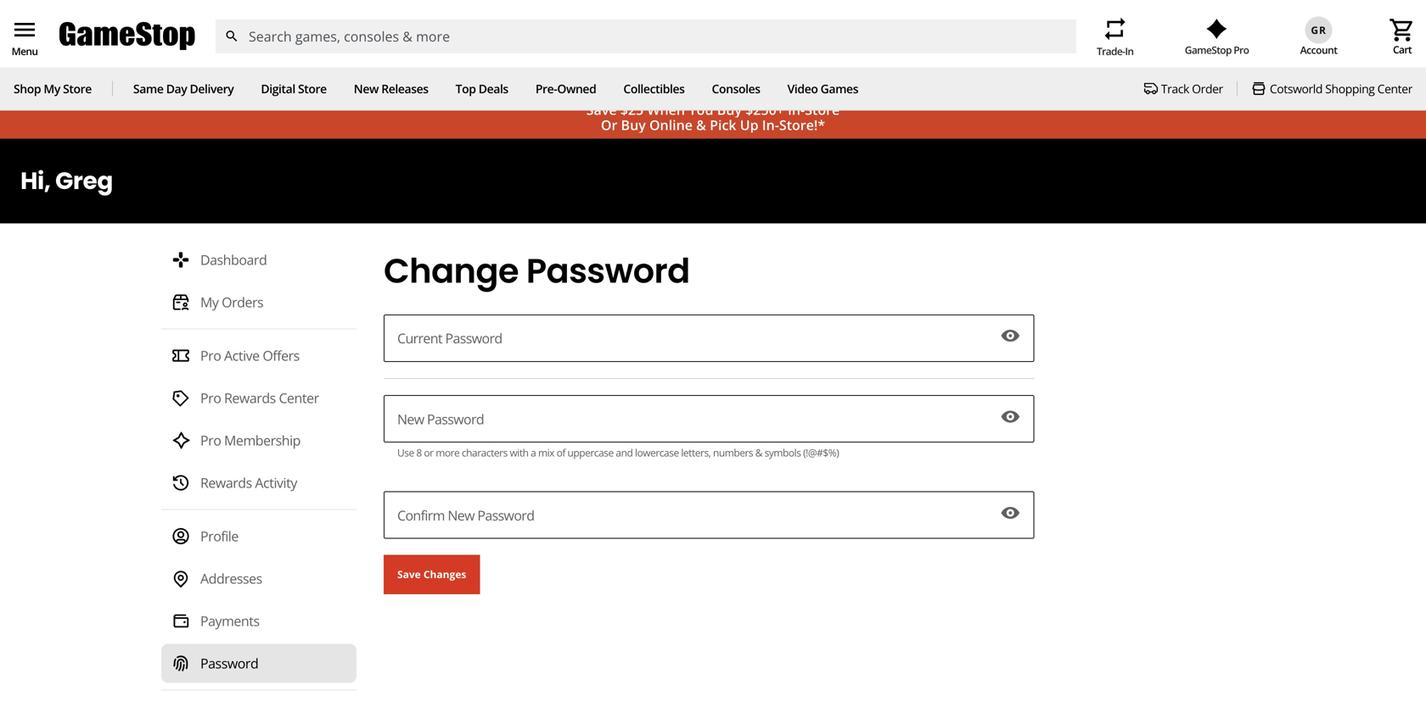 Task type: describe. For each thing, give the bounding box(es) containing it.
pro active offers icon image
[[171, 347, 190, 366]]

change password
[[384, 248, 690, 295]]

gr account
[[1300, 23, 1337, 57]]

search
[[224, 29, 239, 44]]

numbers
[[713, 446, 753, 460]]

a
[[531, 446, 536, 460]]

more
[[436, 446, 459, 460]]

letters,
[[681, 446, 711, 460]]

and
[[616, 446, 633, 460]]

1 horizontal spatial &
[[755, 446, 762, 460]]

shop my store link
[[14, 81, 92, 97]]

1 horizontal spatial in-
[[788, 101, 805, 119]]

$25
[[620, 101, 644, 119]]

rewards activity
[[200, 474, 297, 493]]

menu
[[11, 16, 38, 43]]

pro rewards center
[[200, 389, 319, 408]]

change
[[384, 248, 519, 295]]

dashboard icon image
[[171, 251, 190, 270]]

repeat trade-in
[[1097, 15, 1134, 58]]

my orders link
[[161, 283, 357, 322]]

payments link
[[161, 602, 357, 641]]

shopping_cart cart
[[1389, 17, 1416, 56]]

save $25 when you buy $250+ in-store or buy online & pick up in-store!*
[[586, 101, 840, 134]]

changes
[[424, 568, 466, 582]]

delivery
[[190, 81, 234, 97]]

my orders
[[200, 293, 263, 312]]

dashboard
[[200, 251, 267, 269]]

offers
[[263, 347, 299, 365]]

cotsworld shopping center link
[[1251, 81, 1413, 97]]

account
[[1300, 43, 1337, 57]]

track order link
[[1144, 81, 1223, 97]]

new for new password
[[397, 410, 424, 429]]

Search games, consoles & more search field
[[249, 19, 1046, 53]]

online
[[649, 116, 693, 134]]

hi,
[[20, 164, 51, 198]]

0 horizontal spatial store
[[63, 81, 92, 97]]

0 vertical spatial rewards
[[224, 389, 276, 408]]

use 8 or more characters with a mix of uppercase and lowercase letters, numbers & symbols (!@#$%)
[[397, 446, 839, 460]]

rewards activity link
[[161, 464, 357, 503]]

store inside save $25 when you buy $250+ in-store or buy online & pick up in-store!*
[[805, 101, 840, 119]]

active
[[224, 347, 259, 365]]

shopping_cart
[[1389, 17, 1416, 44]]

Current Password password field
[[384, 315, 1034, 362]]

2 vertical spatial new
[[448, 507, 474, 525]]

pro membership link
[[161, 422, 357, 461]]

save changes
[[397, 568, 466, 582]]

dashboard link
[[161, 241, 357, 280]]

payments
[[200, 613, 259, 631]]

$250+
[[745, 101, 784, 119]]

my inside "link"
[[200, 293, 219, 312]]

pro active offers link
[[161, 337, 357, 376]]

pre-
[[536, 81, 557, 97]]

lowercase
[[635, 446, 679, 460]]

save for save $25 when you buy $250+ in-store or buy online & pick up in-store!*
[[586, 101, 617, 119]]

gamestop pro link
[[1185, 19, 1249, 57]]

store!*
[[779, 116, 825, 134]]

menu
[[12, 44, 38, 58]]

uppercase
[[568, 446, 614, 460]]

pro right gamestop
[[1234, 43, 1249, 57]]

digital store link
[[261, 81, 327, 97]]

pro rewards center link
[[161, 379, 357, 418]]

confirm new password
[[397, 507, 534, 525]]

pre-owned link
[[536, 81, 596, 97]]

password link
[[161, 645, 357, 684]]

trade-
[[1097, 44, 1125, 58]]

pro active offers
[[200, 347, 299, 365]]

day
[[166, 81, 187, 97]]

video games link
[[787, 81, 858, 97]]

video
[[787, 81, 818, 97]]

collectibles
[[623, 81, 685, 97]]

mix
[[538, 446, 554, 460]]

1 horizontal spatial store
[[298, 81, 327, 97]]

symbols
[[765, 446, 801, 460]]

digital store
[[261, 81, 327, 97]]

shop my store
[[14, 81, 92, 97]]

center for cotsworld shopping center
[[1377, 81, 1413, 97]]

or
[[424, 446, 433, 460]]

you
[[689, 101, 714, 119]]

New Password password field
[[384, 396, 1034, 443]]

games
[[821, 81, 858, 97]]

current password
[[397, 330, 502, 348]]



Task type: vqa. For each thing, say whether or not it's contained in the screenshot.
the leftmost New
yes



Task type: locate. For each thing, give the bounding box(es) containing it.
greg
[[55, 164, 113, 198]]

pro
[[1234, 43, 1249, 57], [200, 347, 221, 365], [200, 389, 221, 408], [200, 432, 221, 450]]

deals
[[479, 81, 508, 97]]

0 horizontal spatial center
[[279, 389, 319, 408]]

in- right up
[[762, 116, 779, 134]]

gamestop pro
[[1185, 43, 1249, 57]]

track
[[1161, 81, 1189, 97]]

addresses link
[[161, 560, 357, 599]]

profile link
[[161, 518, 357, 557]]

when
[[647, 101, 685, 119]]

Confirm New Password password field
[[384, 492, 1034, 540]]

rewards right the rewards activity icon
[[200, 474, 252, 493]]

buy down consoles link
[[717, 101, 742, 119]]

1 horizontal spatial buy
[[717, 101, 742, 119]]

save left changes
[[397, 568, 421, 582]]

0 vertical spatial center
[[1377, 81, 1413, 97]]

store right "digital"
[[298, 81, 327, 97]]

center down offers on the left of the page
[[279, 389, 319, 408]]

1 horizontal spatial center
[[1377, 81, 1413, 97]]

cotsworld shopping center
[[1270, 81, 1413, 97]]

save inside save changes button
[[397, 568, 421, 582]]

buy right or
[[621, 116, 646, 134]]

menu menu
[[11, 16, 38, 58]]

new
[[354, 81, 379, 97], [397, 410, 424, 429], [448, 507, 474, 525]]

0 vertical spatial my
[[44, 81, 60, 97]]

consoles
[[712, 81, 760, 97]]

video games
[[787, 81, 858, 97]]

&
[[696, 116, 706, 134], [755, 446, 762, 460]]

store
[[63, 81, 92, 97], [298, 81, 327, 97], [805, 101, 840, 119]]

1 vertical spatial new
[[397, 410, 424, 429]]

center for pro rewards center
[[279, 389, 319, 408]]

with
[[510, 446, 528, 460]]

my right shop
[[44, 81, 60, 97]]

my right my orders icon
[[200, 293, 219, 312]]

new password
[[397, 410, 484, 429]]

1 vertical spatial rewards
[[200, 474, 252, 493]]

2 horizontal spatial new
[[448, 507, 474, 525]]

new right the confirm
[[448, 507, 474, 525]]

rewards down pro active offers
[[224, 389, 276, 408]]

password for current password
[[445, 330, 502, 348]]

password for new password
[[427, 410, 484, 429]]

new for new releases
[[354, 81, 379, 97]]

0 horizontal spatial &
[[696, 116, 706, 134]]

8
[[416, 446, 422, 460]]

new releases link
[[354, 81, 428, 97]]

in
[[1125, 44, 1134, 58]]

membership
[[224, 432, 300, 450]]

save inside save $25 when you buy $250+ in-store or buy online & pick up in-store!*
[[586, 101, 617, 119]]

digital
[[261, 81, 295, 97]]

profile icon image
[[171, 528, 190, 546]]

top
[[456, 81, 476, 97]]

search search field
[[215, 19, 1076, 53]]

order
[[1192, 81, 1223, 97]]

track order
[[1161, 81, 1223, 97]]

password icon image
[[171, 655, 190, 674]]

pro rewards center icon image
[[171, 389, 190, 408]]

& inside save $25 when you buy $250+ in-store or buy online & pick up in-store!*
[[696, 116, 706, 134]]

new releases
[[354, 81, 428, 97]]

up
[[740, 116, 759, 134]]

password for change password
[[526, 248, 690, 295]]

releases
[[381, 81, 428, 97]]

use
[[397, 446, 414, 460]]

shop
[[14, 81, 41, 97]]

& left pick
[[696, 116, 706, 134]]

hi, greg
[[20, 164, 113, 198]]

buy
[[717, 101, 742, 119], [621, 116, 646, 134]]

1 vertical spatial my
[[200, 293, 219, 312]]

owned
[[557, 81, 596, 97]]

2 horizontal spatial store
[[805, 101, 840, 119]]

my
[[44, 81, 60, 97], [200, 293, 219, 312]]

orders
[[222, 293, 263, 312]]

profile
[[200, 528, 238, 546]]

pro membership
[[200, 432, 300, 450]]

new up use
[[397, 410, 424, 429]]

collectibles link
[[623, 81, 685, 97]]

& left the symbols
[[755, 446, 762, 460]]

pro for pro active offers
[[200, 347, 221, 365]]

save for save changes
[[397, 568, 421, 582]]

pre-owned
[[536, 81, 596, 97]]

password
[[526, 248, 690, 295], [445, 330, 502, 348], [427, 410, 484, 429], [477, 507, 534, 525], [200, 655, 258, 673]]

search button
[[215, 19, 249, 53]]

repeat
[[1102, 15, 1129, 42]]

addresses icon image
[[171, 570, 190, 589]]

0 horizontal spatial new
[[354, 81, 379, 97]]

top deals link
[[456, 81, 508, 97]]

pro right pro membership icon
[[200, 432, 221, 450]]

gamestop image
[[59, 20, 195, 53]]

1 horizontal spatial new
[[397, 410, 424, 429]]

1 horizontal spatial my
[[200, 293, 219, 312]]

consoles link
[[712, 81, 760, 97]]

of
[[557, 446, 565, 460]]

pro for pro membership
[[200, 432, 221, 450]]

pick
[[710, 116, 736, 134]]

top deals
[[456, 81, 508, 97]]

0 horizontal spatial buy
[[621, 116, 646, 134]]

0 horizontal spatial in-
[[762, 116, 779, 134]]

store right shop
[[63, 81, 92, 97]]

center
[[1377, 81, 1413, 97], [279, 389, 319, 408]]

store down video games
[[805, 101, 840, 119]]

1 vertical spatial save
[[397, 568, 421, 582]]

same
[[133, 81, 163, 97]]

pro for pro rewards center
[[200, 389, 221, 408]]

same day delivery
[[133, 81, 234, 97]]

0 vertical spatial &
[[696, 116, 706, 134]]

in- down video
[[788, 101, 805, 119]]

1 vertical spatial center
[[279, 389, 319, 408]]

gamestop pro icon image
[[1206, 19, 1228, 39]]

0 horizontal spatial my
[[44, 81, 60, 97]]

shopping
[[1325, 81, 1375, 97]]

confirm
[[397, 507, 445, 525]]

rewards
[[224, 389, 276, 408], [200, 474, 252, 493]]

my orders icon image
[[171, 293, 190, 312]]

0 horizontal spatial save
[[397, 568, 421, 582]]

new left the releases
[[354, 81, 379, 97]]

0 vertical spatial new
[[354, 81, 379, 97]]

in-
[[788, 101, 805, 119], [762, 116, 779, 134]]

pro membership icon image
[[171, 432, 190, 450]]

1 horizontal spatial save
[[586, 101, 617, 119]]

pro right pro active offers icon
[[200, 347, 221, 365]]

pro right pro rewards center icon
[[200, 389, 221, 408]]

save changes button
[[384, 556, 480, 595]]

same day delivery link
[[133, 81, 234, 97]]

center down cart
[[1377, 81, 1413, 97]]

payments icon image
[[171, 613, 190, 631]]

cart
[[1393, 42, 1412, 56]]

1 vertical spatial &
[[755, 446, 762, 460]]

save left $25
[[586, 101, 617, 119]]

current
[[397, 330, 442, 348]]

or
[[601, 116, 617, 134]]

rewards activity icon image
[[171, 474, 190, 493]]

gr
[[1311, 23, 1327, 37]]

characters
[[462, 446, 508, 460]]

0 vertical spatial save
[[586, 101, 617, 119]]



